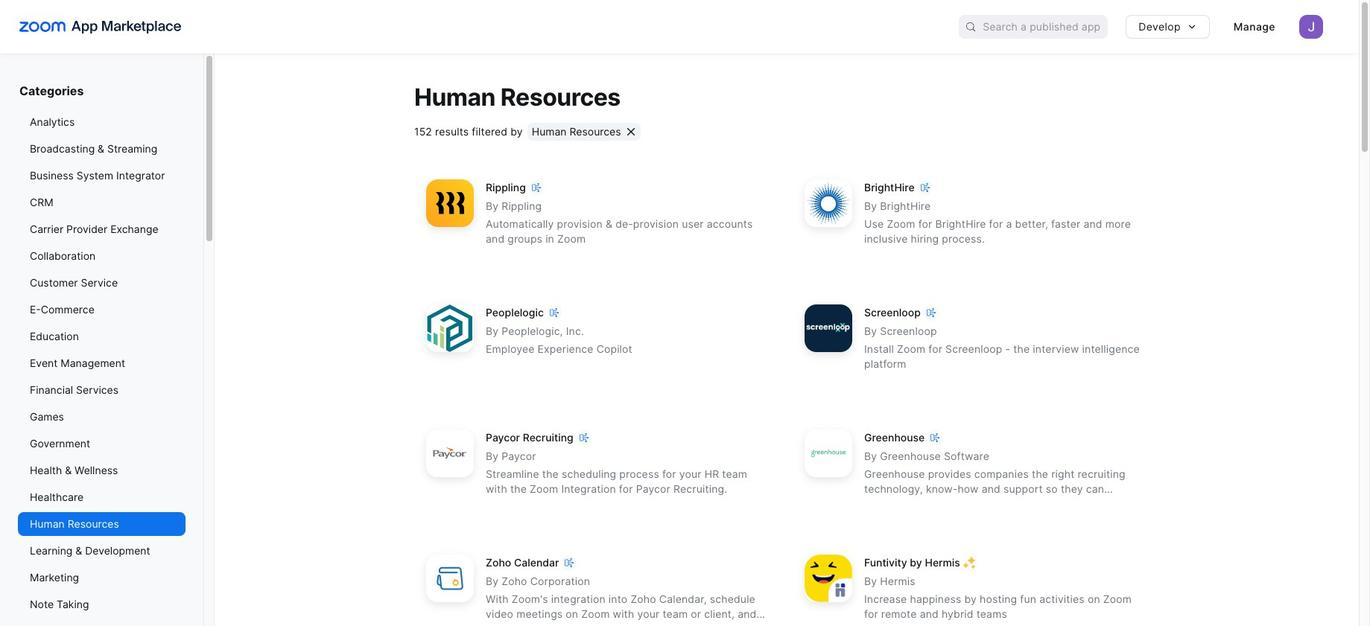 Task type: describe. For each thing, give the bounding box(es) containing it.
analytics link
[[18, 110, 186, 134]]

carrier provider exchange link
[[18, 218, 186, 241]]

funtivity
[[864, 557, 907, 570]]

human resources for the human resources button
[[532, 125, 621, 138]]

develop button
[[1126, 15, 1210, 39]]

by for by rippling automatically provision & de-provision user accounts and groups in zoom
[[486, 200, 499, 213]]

schedule
[[710, 593, 756, 606]]

education
[[30, 330, 79, 343]]

the inside by greenhouse software greenhouse provides companies the right recruiting technology, know-how and support so they can become great at hiring.
[[1032, 468, 1049, 481]]

hiring.
[[950, 498, 981, 511]]

learning & development
[[30, 545, 150, 557]]

results
[[435, 125, 469, 138]]

health
[[30, 464, 62, 477]]

copilot
[[597, 343, 633, 356]]

by for by paycor streamline the scheduling process for your hr team with the zoom integration for paycor recruiting.
[[486, 450, 499, 463]]

provides
[[928, 468, 971, 481]]

152 results filtered by
[[414, 125, 523, 138]]

by for by brighthire use zoom for brighthire for a better, faster and more inclusive hiring process.
[[864, 200, 877, 213]]

by for by screenloop install zoom for screenloop - the interview intelligence platform
[[864, 325, 877, 338]]

right inside by greenhouse software greenhouse provides companies the right recruiting technology, know-how and support so they can become great at hiring.
[[1052, 468, 1075, 481]]

or
[[691, 608, 701, 621]]

0 vertical spatial human resources
[[414, 83, 621, 112]]

analytics
[[30, 115, 75, 128]]

by paycor streamline the scheduling process for your hr team with the zoom integration for paycor recruiting.
[[486, 450, 748, 496]]

broadcasting & streaming link
[[18, 137, 186, 161]]

more
[[1106, 218, 1131, 230]]

0 vertical spatial brighthire
[[864, 181, 915, 194]]

them
[[522, 623, 548, 627]]

0 vertical spatial greenhouse
[[864, 432, 925, 444]]

companies
[[975, 468, 1029, 481]]

how
[[958, 483, 979, 496]]

0 vertical spatial hermis
[[925, 557, 960, 570]]

peoplelogic,
[[502, 325, 563, 338]]

calendar,
[[659, 593, 707, 606]]

by for by hermis increase happiness by hosting fun activities on zoom for remote and hybrid teams
[[864, 575, 877, 588]]

recruiting.
[[674, 483, 727, 496]]

and inside by hermis increase happiness by hosting fun activities on zoom for remote and hybrid teams
[[920, 608, 939, 621]]

zoom inside by zoho corporation with zoom's integration into zoho calendar, schedule video meetings on zoom with your team or client, and launch them right from zoho calendar.
[[581, 608, 610, 621]]

0 vertical spatial paycor
[[486, 432, 520, 444]]

system
[[77, 169, 113, 182]]

automatically
[[486, 218, 554, 230]]

teams
[[977, 608, 1007, 621]]

rippling inside by rippling automatically provision & de-provision user accounts and groups in zoom
[[502, 200, 542, 213]]

categories
[[19, 83, 84, 98]]

marketing
[[30, 572, 79, 584]]

increase
[[864, 593, 907, 606]]

crm link
[[18, 191, 186, 215]]

faster
[[1051, 218, 1081, 230]]

government link
[[18, 432, 186, 456]]

hermis inside by hermis increase happiness by hosting fun activities on zoom for remote and hybrid teams
[[880, 575, 916, 588]]

human resources for human resources link
[[30, 518, 119, 531]]

paycor recruiting
[[486, 432, 574, 444]]

client,
[[704, 608, 735, 621]]

great
[[908, 498, 934, 511]]

activities
[[1040, 593, 1085, 606]]

note taking link
[[18, 593, 186, 617]]

by hermis increase happiness by hosting fun activities on zoom for remote and hybrid teams
[[864, 575, 1132, 621]]

games
[[30, 411, 64, 423]]

and inside by brighthire use zoom for brighthire for a better, faster and more inclusive hiring process.
[[1084, 218, 1103, 230]]

zoom inside by hermis increase happiness by hosting fun activities on zoom for remote and hybrid teams
[[1103, 593, 1132, 606]]

inc.
[[566, 325, 584, 338]]

human resources link
[[18, 513, 186, 537]]

know-
[[926, 483, 958, 496]]

can
[[1086, 483, 1104, 496]]

categories button
[[18, 83, 186, 110]]

financial
[[30, 384, 73, 396]]

customer service link
[[18, 271, 186, 295]]

fun
[[1020, 593, 1037, 606]]

broadcasting
[[30, 142, 95, 155]]

zoho down zoho calendar
[[502, 575, 527, 588]]

with inside by paycor streamline the scheduling process for your hr team with the zoom integration for paycor recruiting.
[[486, 483, 507, 496]]

learning & development link
[[18, 539, 186, 563]]

the inside by screenloop install zoom for screenloop - the interview intelligence platform
[[1014, 343, 1030, 356]]

zoho down the into
[[603, 623, 629, 627]]

peoplelogic
[[486, 307, 544, 319]]

& inside by rippling automatically provision & de-provision user accounts and groups in zoom
[[606, 218, 613, 230]]

from
[[577, 623, 600, 627]]

provider
[[66, 223, 107, 235]]

& for wellness
[[65, 464, 72, 477]]

2 vertical spatial paycor
[[636, 483, 671, 496]]

zoom inside by brighthire use zoom for brighthire for a better, faster and more inclusive hiring process.
[[887, 218, 916, 230]]

hybrid
[[942, 608, 974, 621]]

for inside by hermis increase happiness by hosting fun activities on zoom for remote and hybrid teams
[[864, 608, 878, 621]]

by brighthire use zoom for brighthire for a better, faster and more inclusive hiring process.
[[864, 200, 1131, 245]]

the down recruiting
[[542, 468, 559, 481]]

0 vertical spatial human
[[414, 83, 495, 112]]

business system integrator
[[30, 169, 165, 182]]

so
[[1046, 483, 1058, 496]]

business
[[30, 169, 74, 182]]

accounts
[[707, 218, 753, 230]]

for down process
[[619, 483, 633, 496]]

carrier provider exchange
[[30, 223, 158, 235]]

happiness
[[910, 593, 962, 606]]

and inside by rippling automatically provision & de-provision user accounts and groups in zoom
[[486, 233, 505, 245]]

1 vertical spatial paycor
[[502, 450, 536, 463]]

support
[[1004, 483, 1043, 496]]

zoom's
[[512, 593, 548, 606]]

and inside by zoho corporation with zoom's integration into zoho calendar, schedule video meetings on zoom with your team or client, and launch them right from zoho calendar.
[[738, 608, 757, 621]]

development
[[85, 545, 150, 557]]

0 vertical spatial by
[[511, 125, 523, 138]]

services
[[76, 384, 119, 396]]

event management
[[30, 357, 125, 370]]

groups
[[508, 233, 543, 245]]

manage button
[[1222, 15, 1288, 39]]

note
[[30, 598, 54, 611]]

& for streaming
[[98, 142, 104, 155]]

process
[[619, 468, 659, 481]]

by inside by hermis increase happiness by hosting fun activities on zoom for remote and hybrid teams
[[965, 593, 977, 606]]

video
[[486, 608, 513, 621]]

team inside by zoho corporation with zoom's integration into zoho calendar, schedule video meetings on zoom with your team or client, and launch them right from zoho calendar.
[[663, 608, 688, 621]]

become
[[864, 498, 905, 511]]

streamline
[[486, 468, 539, 481]]

intelligence
[[1082, 343, 1140, 356]]

wellness
[[75, 464, 118, 477]]



Task type: locate. For each thing, give the bounding box(es) containing it.
recruiting
[[1078, 468, 1126, 481]]

for right process
[[662, 468, 676, 481]]

on inside by zoho corporation with zoom's integration into zoho calendar, schedule video meetings on zoom with your team or client, and launch them right from zoho calendar.
[[566, 608, 578, 621]]

human resources inside button
[[532, 125, 621, 138]]

& down analytics link at the top left of page
[[98, 142, 104, 155]]

1 horizontal spatial hermis
[[925, 557, 960, 570]]

crm
[[30, 196, 53, 209]]

de-
[[616, 218, 633, 230]]

hiring
[[911, 233, 939, 245]]

and inside by greenhouse software greenhouse provides companies the right recruiting technology, know-how and support so they can become great at hiring.
[[982, 483, 1001, 496]]

learning
[[30, 545, 73, 557]]

resources for human resources link
[[68, 518, 119, 531]]

hosting
[[980, 593, 1017, 606]]

with
[[486, 483, 507, 496], [613, 608, 634, 621]]

1 horizontal spatial team
[[722, 468, 748, 481]]

your inside by paycor streamline the scheduling process for your hr team with the zoom integration for paycor recruiting.
[[679, 468, 702, 481]]

and down happiness
[[920, 608, 939, 621]]

zoom up inclusive
[[887, 218, 916, 230]]

1 vertical spatial with
[[613, 608, 634, 621]]

1 horizontal spatial with
[[613, 608, 634, 621]]

with down streamline
[[486, 483, 507, 496]]

1 vertical spatial resources
[[570, 125, 621, 138]]

calendar
[[514, 557, 559, 570]]

for down increase
[[864, 608, 878, 621]]

right down meetings
[[551, 623, 574, 627]]

your inside by zoho corporation with zoom's integration into zoho calendar, schedule video meetings on zoom with your team or client, and launch them right from zoho calendar.
[[637, 608, 660, 621]]

better,
[[1015, 218, 1048, 230]]

by right filtered
[[511, 125, 523, 138]]

health & wellness
[[30, 464, 118, 477]]

right up they
[[1052, 468, 1075, 481]]

the right '-'
[[1014, 343, 1030, 356]]

integration
[[561, 483, 616, 496]]

0 vertical spatial right
[[1052, 468, 1075, 481]]

filtered
[[472, 125, 508, 138]]

on inside by hermis increase happiness by hosting fun activities on zoom for remote and hybrid teams
[[1088, 593, 1100, 606]]

by for by greenhouse software greenhouse provides companies the right recruiting technology, know-how and support so they can become great at hiring.
[[864, 450, 877, 463]]

hr
[[705, 468, 719, 481]]

meetings
[[516, 608, 563, 621]]

by inside by screenloop install zoom for screenloop - the interview intelligence platform
[[864, 325, 877, 338]]

1 vertical spatial team
[[663, 608, 688, 621]]

0 horizontal spatial by
[[511, 125, 523, 138]]

screenloop
[[864, 307, 921, 319], [880, 325, 937, 338], [946, 343, 1003, 356]]

0 vertical spatial on
[[1088, 593, 1100, 606]]

customer service
[[30, 276, 118, 289]]

by inside by paycor streamline the scheduling process for your hr team with the zoom integration for paycor recruiting.
[[486, 450, 499, 463]]

brighthire
[[864, 181, 915, 194], [880, 200, 931, 213], [936, 218, 986, 230]]

2 vertical spatial human resources
[[30, 518, 119, 531]]

for right install
[[929, 343, 943, 356]]

0 vertical spatial screenloop
[[864, 307, 921, 319]]

exchange
[[110, 223, 158, 235]]

provision
[[557, 218, 603, 230], [633, 218, 679, 230]]

right inside by zoho corporation with zoom's integration into zoho calendar, schedule video meetings on zoom with your team or client, and launch them right from zoho calendar.
[[551, 623, 574, 627]]

software
[[944, 450, 990, 463]]

1 vertical spatial right
[[551, 623, 574, 627]]

with
[[486, 593, 509, 606]]

for up hiring
[[919, 218, 933, 230]]

by for by zoho corporation with zoom's integration into zoho calendar, schedule video meetings on zoom with your team or client, and launch them right from zoho calendar.
[[486, 575, 499, 588]]

event management link
[[18, 352, 186, 376]]

2 vertical spatial human
[[30, 518, 65, 531]]

1 vertical spatial greenhouse
[[880, 450, 941, 463]]

1 vertical spatial brighthire
[[880, 200, 931, 213]]

0 vertical spatial your
[[679, 468, 702, 481]]

2 vertical spatial brighthire
[[936, 218, 986, 230]]

0 horizontal spatial right
[[551, 623, 574, 627]]

event
[[30, 357, 58, 370]]

process.
[[942, 233, 985, 245]]

1 vertical spatial hermis
[[880, 575, 916, 588]]

1 vertical spatial your
[[637, 608, 660, 621]]

on down integration
[[566, 608, 578, 621]]

1 vertical spatial by
[[910, 557, 922, 570]]

integration
[[551, 593, 606, 606]]

human for human resources link
[[30, 518, 65, 531]]

customer
[[30, 276, 78, 289]]

by up with
[[486, 575, 499, 588]]

and left more
[[1084, 218, 1103, 230]]

your up calendar.
[[637, 608, 660, 621]]

team right hr
[[722, 468, 748, 481]]

provision left user
[[633, 218, 679, 230]]

& left de-
[[606, 218, 613, 230]]

0 horizontal spatial provision
[[557, 218, 603, 230]]

with down the into
[[613, 608, 634, 621]]

into
[[609, 593, 628, 606]]

2 vertical spatial resources
[[68, 518, 119, 531]]

education link
[[18, 325, 186, 349]]

provision left de-
[[557, 218, 603, 230]]

2 vertical spatial by
[[965, 593, 977, 606]]

user
[[682, 218, 704, 230]]

by up automatically
[[486, 200, 499, 213]]

taking
[[57, 598, 89, 611]]

zoom inside by rippling automatically provision & de-provision user accounts and groups in zoom
[[557, 233, 586, 245]]

zoho right the into
[[631, 593, 656, 606]]

by up "technology,"
[[864, 450, 877, 463]]

1 vertical spatial human
[[532, 125, 567, 138]]

0 vertical spatial team
[[722, 468, 748, 481]]

0 horizontal spatial team
[[663, 608, 688, 621]]

hermis up increase
[[880, 575, 916, 588]]

for
[[919, 218, 933, 230], [989, 218, 1003, 230], [929, 343, 943, 356], [662, 468, 676, 481], [619, 483, 633, 496], [864, 608, 878, 621]]

interview
[[1033, 343, 1079, 356]]

team inside by paycor streamline the scheduling process for your hr team with the zoom integration for paycor recruiting.
[[722, 468, 748, 481]]

in
[[546, 233, 554, 245]]

0 vertical spatial rippling
[[486, 181, 526, 194]]

zoom inside by paycor streamline the scheduling process for your hr team with the zoom integration for paycor recruiting.
[[530, 483, 558, 496]]

zoom
[[887, 218, 916, 230], [557, 233, 586, 245], [897, 343, 926, 356], [530, 483, 558, 496], [1103, 593, 1132, 606], [581, 608, 610, 621]]

hermis up happiness
[[925, 557, 960, 570]]

platform
[[864, 358, 906, 371]]

the up so
[[1032, 468, 1049, 481]]

zoom up from
[[581, 608, 610, 621]]

on right activities
[[1088, 593, 1100, 606]]

zoho up with
[[486, 557, 511, 570]]

1 vertical spatial rippling
[[502, 200, 542, 213]]

manage
[[1234, 20, 1276, 33]]

banner containing develop
[[0, 0, 1359, 54]]

by
[[486, 200, 499, 213], [864, 200, 877, 213], [486, 325, 499, 338], [864, 325, 877, 338], [486, 450, 499, 463], [864, 450, 877, 463], [486, 575, 499, 588], [864, 575, 877, 588]]

0 horizontal spatial on
[[566, 608, 578, 621]]

the down streamline
[[510, 483, 527, 496]]

1 provision from the left
[[557, 218, 603, 230]]

by up streamline
[[486, 450, 499, 463]]

& for development
[[75, 545, 82, 557]]

by greenhouse software greenhouse provides companies the right recruiting technology, know-how and support so they can become great at hiring.
[[864, 450, 1126, 511]]

by inside by brighthire use zoom for brighthire for a better, faster and more inclusive hiring process.
[[864, 200, 877, 213]]

by rippling automatically provision & de-provision user accounts and groups in zoom
[[486, 200, 753, 245]]

0 horizontal spatial human
[[30, 518, 65, 531]]

zoom inside by screenloop install zoom for screenloop - the interview intelligence platform
[[897, 343, 926, 356]]

integrator
[[116, 169, 165, 182]]

2 horizontal spatial by
[[965, 593, 977, 606]]

1 horizontal spatial provision
[[633, 218, 679, 230]]

by for by peoplelogic, inc. employee experience copilot
[[486, 325, 499, 338]]

0 vertical spatial with
[[486, 483, 507, 496]]

collaboration
[[30, 250, 96, 262]]

human resources button
[[527, 123, 641, 141]]

with inside by zoho corporation with zoom's integration into zoho calendar, schedule video meetings on zoom with your team or client, and launch them right from zoho calendar.
[[613, 608, 634, 621]]

zoom up platform
[[897, 343, 926, 356]]

by
[[511, 125, 523, 138], [910, 557, 922, 570], [965, 593, 977, 606]]

-
[[1006, 343, 1010, 356]]

zoom right in
[[557, 233, 586, 245]]

develop
[[1139, 20, 1181, 33]]

1 horizontal spatial right
[[1052, 468, 1075, 481]]

and
[[1084, 218, 1103, 230], [486, 233, 505, 245], [982, 483, 1001, 496], [738, 608, 757, 621], [920, 608, 939, 621]]

e-
[[30, 303, 41, 316]]

and down schedule on the right
[[738, 608, 757, 621]]

by zoho corporation with zoom's integration into zoho calendar, schedule video meetings on zoom with your team or client, and launch them right from zoho calendar.
[[486, 575, 757, 627]]

by inside by rippling automatically provision & de-provision user accounts and groups in zoom
[[486, 200, 499, 213]]

1 horizontal spatial your
[[679, 468, 702, 481]]

a
[[1006, 218, 1012, 230]]

by inside by zoho corporation with zoom's integration into zoho calendar, schedule video meetings on zoom with your team or client, and launch them right from zoho calendar.
[[486, 575, 499, 588]]

by up increase
[[864, 575, 877, 588]]

corporation
[[530, 575, 590, 588]]

0 vertical spatial resources
[[501, 83, 621, 112]]

2 horizontal spatial human
[[532, 125, 567, 138]]

human right filtered
[[532, 125, 567, 138]]

by inside by peoplelogic, inc. employee experience copilot
[[486, 325, 499, 338]]

zoom right activities
[[1103, 593, 1132, 606]]

1 vertical spatial screenloop
[[880, 325, 937, 338]]

team down calendar,
[[663, 608, 688, 621]]

1 horizontal spatial human
[[414, 83, 495, 112]]

calendar.
[[632, 623, 680, 627]]

human for the human resources button
[[532, 125, 567, 138]]

1 vertical spatial human resources
[[532, 125, 621, 138]]

right
[[1052, 468, 1075, 481], [551, 623, 574, 627]]

and down automatically
[[486, 233, 505, 245]]

resources inside button
[[570, 125, 621, 138]]

marketing link
[[18, 566, 186, 590]]

human up results
[[414, 83, 495, 112]]

resources for the human resources button
[[570, 125, 621, 138]]

zoom down streamline
[[530, 483, 558, 496]]

by right funtivity
[[910, 557, 922, 570]]

games link
[[18, 405, 186, 429]]

paycor
[[486, 432, 520, 444], [502, 450, 536, 463], [636, 483, 671, 496]]

& right learning
[[75, 545, 82, 557]]

inclusive
[[864, 233, 908, 245]]

by screenloop install zoom for screenloop - the interview intelligence platform
[[864, 325, 1140, 371]]

and down companies
[[982, 483, 1001, 496]]

by inside by hermis increase happiness by hosting fun activities on zoom for remote and hybrid teams
[[864, 575, 877, 588]]

search a published app element
[[959, 15, 1108, 39]]

by up hybrid
[[965, 593, 977, 606]]

1 horizontal spatial on
[[1088, 593, 1100, 606]]

government
[[30, 437, 90, 450]]

your up recruiting.
[[679, 468, 702, 481]]

e-commerce
[[30, 303, 94, 316]]

Search text field
[[983, 16, 1108, 38]]

2 provision from the left
[[633, 218, 679, 230]]

& right health on the bottom of the page
[[65, 464, 72, 477]]

by up employee
[[486, 325, 499, 338]]

note taking
[[30, 598, 89, 611]]

commerce
[[41, 303, 94, 316]]

by up use
[[864, 200, 877, 213]]

banner
[[0, 0, 1359, 54]]

1 horizontal spatial by
[[910, 557, 922, 570]]

zoho calendar
[[486, 557, 559, 570]]

1 vertical spatial on
[[566, 608, 578, 621]]

financial services link
[[18, 379, 186, 402]]

healthcare
[[30, 491, 84, 504]]

2 vertical spatial screenloop
[[946, 343, 1003, 356]]

2 vertical spatial greenhouse
[[864, 468, 925, 481]]

human inside human resources link
[[30, 518, 65, 531]]

0 horizontal spatial hermis
[[880, 575, 916, 588]]

0 horizontal spatial with
[[486, 483, 507, 496]]

0 horizontal spatial your
[[637, 608, 660, 621]]

at
[[937, 498, 947, 511]]

for left a
[[989, 218, 1003, 230]]

service
[[81, 276, 118, 289]]

broadcasting & streaming
[[30, 142, 157, 155]]

by inside by greenhouse software greenhouse provides companies the right recruiting technology, know-how and support so they can become great at hiring.
[[864, 450, 877, 463]]

for inside by screenloop install zoom for screenloop - the interview intelligence platform
[[929, 343, 943, 356]]

the
[[1014, 343, 1030, 356], [542, 468, 559, 481], [1032, 468, 1049, 481], [510, 483, 527, 496]]

by up install
[[864, 325, 877, 338]]

human inside button
[[532, 125, 567, 138]]

human up learning
[[30, 518, 65, 531]]

financial services
[[30, 384, 119, 396]]

by peoplelogic, inc. employee experience copilot
[[486, 325, 633, 356]]



Task type: vqa. For each thing, say whether or not it's contained in the screenshot.


